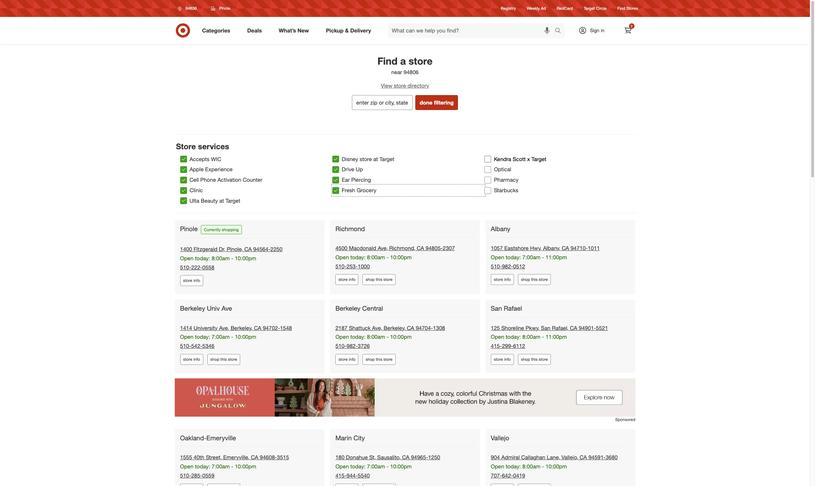 Task type: describe. For each thing, give the bounding box(es) containing it.
fresh grocery
[[342, 187, 376, 194]]

Ulta Beauty at Target checkbox
[[180, 198, 187, 204]]

store info for berkeley central
[[339, 357, 356, 362]]

vallejo link
[[491, 434, 511, 443]]

510-222-0558 link
[[180, 264, 214, 271]]

store down 1057 eastshore hwy, albany, ca 94710-1011 open today: 7:00am - 11:00pm 510-982-0512
[[539, 277, 548, 282]]

180 donahue st, sausalito, ca 94965-1250 open today: 7:00am - 10:00pm 415-944-5540
[[335, 455, 440, 479]]

what's new link
[[273, 23, 318, 38]]

pinole button
[[207, 2, 235, 15]]

94806 inside find a store near 94806
[[404, 69, 419, 76]]

sign
[[590, 27, 600, 33]]

shop this store button for albany
[[518, 275, 551, 285]]

510-982-3726 link
[[335, 343, 370, 350]]

ave, for berkeley central
[[372, 325, 382, 332]]

ear
[[342, 177, 350, 183]]

open inside the 125 shoreline pkwy, san rafael, ca 94901-5521 open today: 8:00am - 11:00pm 415-299-6112
[[491, 334, 504, 341]]

1400 fitzgerald dr, pinole, ca 94564-2250 open today: 8:00am - 10:00pm 510-222-0558
[[180, 246, 283, 271]]

sign in
[[590, 27, 605, 33]]

store info link for albany
[[491, 275, 514, 285]]

delivery
[[350, 27, 371, 34]]

albany,
[[543, 245, 560, 252]]

ave, for berkeley univ ave
[[219, 325, 229, 332]]

shop this store for san rafael
[[521, 357, 548, 362]]

info for berkeley univ ave
[[193, 357, 200, 362]]

510- for berkeley univ ave
[[180, 343, 191, 350]]

ca for richmond
[[417, 245, 424, 252]]

apple experience
[[190, 166, 233, 173]]

7:00am for albany
[[522, 254, 541, 261]]

san rafael
[[491, 305, 522, 313]]

accepts
[[190, 156, 210, 162]]

today: inside '904 admiral callaghan lane, vallejo, ca 94591-3680 open today: 8:00am - 10:00pm 707-642-0419'
[[506, 464, 521, 470]]

shop for richmond
[[366, 277, 375, 282]]

this for san rafael
[[531, 357, 538, 362]]

emeryville,
[[223, 455, 249, 461]]

ca for berkeley central
[[407, 325, 414, 332]]

piercing
[[351, 177, 371, 183]]

125 shoreline pkwy, san rafael, ca 94901-5521 open today: 8:00am - 11:00pm 415-299-6112
[[491, 325, 608, 350]]

near
[[391, 69, 402, 76]]

1400 fitzgerald dr, pinole, ca 94564-2250 link
[[180, 246, 283, 253]]

central
[[362, 305, 383, 313]]

berkeley, for berkeley univ ave
[[231, 325, 252, 332]]

what's
[[279, 27, 296, 34]]

done
[[420, 99, 433, 106]]

ulta beauty at target
[[190, 198, 240, 204]]

Pharmacy checkbox
[[485, 177, 491, 184]]

berkeley univ ave link
[[180, 305, 233, 313]]

disney store at target
[[342, 156, 394, 162]]

phone
[[200, 177, 216, 183]]

store down 510-982-3726 link
[[339, 357, 348, 362]]

lane,
[[547, 455, 560, 461]]

fresh
[[342, 187, 355, 194]]

pinole inside dropdown button
[[219, 6, 230, 11]]

find stores link
[[618, 6, 638, 11]]

store down 299-
[[494, 357, 503, 362]]

info for pinole
[[193, 278, 200, 283]]

target for disney store at target
[[380, 156, 394, 162]]

store info for berkeley univ ave
[[183, 357, 200, 362]]

shop this store for richmond
[[366, 277, 393, 282]]

kendra
[[494, 156, 511, 162]]

ca for pinole
[[244, 246, 252, 253]]

8:00am for berkeley central
[[367, 334, 385, 341]]

7:00am for marin city
[[367, 464, 385, 470]]

richmond,
[[389, 245, 415, 252]]

pickup & delivery link
[[320, 23, 380, 38]]

94564-
[[253, 246, 270, 253]]

ad
[[541, 6, 546, 11]]

94901-
[[579, 325, 596, 332]]

weekly ad
[[527, 6, 546, 11]]

open for marin city
[[335, 464, 349, 470]]

shop for berkeley univ ave
[[210, 357, 219, 362]]

3680
[[606, 455, 618, 461]]

today: for berkeley univ ave
[[195, 334, 210, 341]]

at for store
[[373, 156, 378, 162]]

shoreline
[[501, 325, 524, 332]]

store info link for richmond
[[335, 275, 359, 285]]

wic
[[211, 156, 221, 162]]

university
[[194, 325, 218, 332]]

- inside the 125 shoreline pkwy, san rafael, ca 94901-5521 open today: 8:00am - 11:00pm 415-299-6112
[[542, 334, 544, 341]]

1414 university ave, berkeley, ca 94702-1548 open today: 7:00am - 10:00pm 510-542-5346
[[180, 325, 292, 350]]

7:00am for berkeley univ ave
[[212, 334, 230, 341]]

store services
[[176, 142, 229, 151]]

510- for berkeley central
[[335, 343, 347, 350]]

albany
[[491, 225, 510, 233]]

richmond link
[[335, 225, 366, 233]]

shop this store button for berkeley univ ave
[[207, 354, 240, 365]]

store down 253- on the bottom of the page
[[339, 277, 348, 282]]

3515
[[277, 455, 289, 461]]

fitzgerald
[[194, 246, 217, 253]]

5540
[[358, 473, 370, 479]]

done filtering button
[[415, 95, 458, 110]]

search button
[[552, 23, 568, 39]]

510- for richmond
[[335, 263, 347, 270]]

8:00am inside '904 admiral callaghan lane, vallejo, ca 94591-3680 open today: 8:00am - 10:00pm 707-642-0419'
[[522, 464, 541, 470]]

510- for pinole
[[180, 264, 191, 271]]

2187
[[335, 325, 348, 332]]

904 admiral callaghan lane, vallejo, ca 94591-3680 link
[[491, 455, 618, 461]]

0558
[[202, 264, 214, 271]]

today: for marin city
[[350, 464, 366, 470]]

ca for marin city
[[402, 455, 410, 461]]

pinole,
[[227, 246, 243, 253]]

222-
[[191, 264, 202, 271]]

store down 510-982-0512 "link"
[[494, 277, 503, 282]]

2
[[631, 24, 633, 28]]

Disney store at Target checkbox
[[332, 156, 339, 163]]

ca for berkeley univ ave
[[254, 325, 261, 332]]

pickup & delivery
[[326, 27, 371, 34]]

8:00am inside the 125 shoreline pkwy, san rafael, ca 94901-5521 open today: 8:00am - 11:00pm 415-299-6112
[[522, 334, 541, 341]]

experience
[[205, 166, 233, 173]]

today: for berkeley central
[[350, 334, 366, 341]]

1555
[[180, 455, 192, 461]]

store services group
[[180, 154, 637, 206]]

find stores
[[618, 6, 638, 11]]

- for albany
[[542, 254, 544, 261]]

pickup
[[326, 27, 344, 34]]

1250
[[428, 455, 440, 461]]

this for richmond
[[376, 277, 382, 282]]

510- for oakland-emeryville
[[180, 473, 191, 479]]

store down "4500 macdonald ave, richmond, ca 94805-2307 open today: 8:00am - 10:00pm 510-253-1000"
[[383, 277, 393, 282]]

Fresh Grocery checkbox
[[332, 187, 339, 194]]

target for ulta beauty at target
[[226, 198, 240, 204]]

currently
[[204, 227, 221, 232]]

info for berkeley central
[[349, 357, 356, 362]]

4500 macdonald ave, richmond, ca 94805-2307 open today: 8:00am - 10:00pm 510-253-1000
[[335, 245, 455, 270]]

Optical checkbox
[[485, 166, 491, 173]]

today: for pinole
[[195, 255, 210, 262]]

find a store near 94806
[[377, 55, 433, 76]]

285-
[[191, 473, 202, 479]]

944-
[[347, 473, 358, 479]]

optical
[[494, 166, 511, 173]]

- for oakland-emeryville
[[231, 464, 233, 470]]

510-253-1000 link
[[335, 263, 370, 270]]

emeryville
[[206, 434, 236, 442]]

weekly ad link
[[527, 6, 546, 11]]

advertisement region
[[175, 379, 635, 417]]

open for berkeley central
[[335, 334, 349, 341]]

a
[[400, 55, 406, 67]]

store down 2187 shattuck ave, berkeley, ca 94704-1308 open today: 8:00am - 10:00pm 510-982-3726
[[383, 357, 393, 362]]

ca inside the 125 shoreline pkwy, san rafael, ca 94901-5521 open today: 8:00am - 11:00pm 415-299-6112
[[570, 325, 577, 332]]

done filtering
[[420, 99, 454, 106]]

enter
[[356, 99, 369, 106]]

8:00am for richmond
[[367, 254, 385, 261]]

Starbucks checkbox
[[485, 187, 491, 194]]

0 horizontal spatial san
[[491, 305, 502, 313]]

707-642-0419 link
[[491, 473, 525, 479]]

today: for richmond
[[350, 254, 366, 261]]

store
[[176, 142, 196, 151]]

shopping
[[222, 227, 239, 232]]

- for richmond
[[387, 254, 389, 261]]

Apple Experience checkbox
[[180, 166, 187, 173]]



Task type: vqa. For each thing, say whether or not it's contained in the screenshot.


Task type: locate. For each thing, give the bounding box(es) containing it.
starbucks
[[494, 187, 518, 194]]

shop this store down the "1000"
[[366, 277, 393, 282]]

redcard link
[[557, 6, 573, 11]]

Accepts WIC checkbox
[[180, 156, 187, 163]]

ca inside '1414 university ave, berkeley, ca 94702-1548 open today: 7:00am - 10:00pm 510-542-5346'
[[254, 325, 261, 332]]

counter
[[243, 177, 262, 183]]

904 admiral callaghan lane, vallejo, ca 94591-3680 open today: 8:00am - 10:00pm 707-642-0419
[[491, 455, 618, 479]]

san left rafael
[[491, 305, 502, 313]]

at
[[373, 156, 378, 162], [219, 198, 224, 204]]

ca left 94608-
[[251, 455, 258, 461]]

8:00am up the "1000"
[[367, 254, 385, 261]]

san
[[491, 305, 502, 313], [541, 325, 551, 332]]

0 vertical spatial at
[[373, 156, 378, 162]]

open down 1555
[[180, 464, 194, 470]]

shop
[[366, 277, 375, 282], [521, 277, 530, 282], [210, 357, 219, 362], [366, 357, 375, 362], [521, 357, 530, 362]]

activation
[[218, 177, 241, 183]]

directory
[[408, 82, 429, 89]]

1548
[[280, 325, 292, 332]]

0 vertical spatial 11:00pm
[[546, 254, 567, 261]]

open for richmond
[[335, 254, 349, 261]]

store info link for pinole
[[180, 276, 203, 286]]

Kendra Scott x Target checkbox
[[485, 156, 491, 163]]

today: inside 1555 40th street, emeryville, ca 94608-3515 open today: 7:00am - 10:00pm 510-285-0559
[[195, 464, 210, 470]]

0 horizontal spatial at
[[219, 198, 224, 204]]

415- down '125'
[[491, 343, 502, 350]]

what's new
[[279, 27, 309, 34]]

ca for albany
[[562, 245, 569, 252]]

info
[[349, 277, 356, 282], [504, 277, 511, 282], [193, 278, 200, 283], [193, 357, 200, 362], [349, 357, 356, 362], [504, 357, 511, 362]]

this for albany
[[531, 277, 538, 282]]

Ear Piercing checkbox
[[332, 177, 339, 184]]

find for a
[[377, 55, 398, 67]]

6112
[[513, 343, 525, 350]]

- down 1555 40th street, emeryville, ca 94608-3515 link
[[231, 464, 233, 470]]

94704-
[[416, 325, 433, 332]]

san right pkwy,
[[541, 325, 551, 332]]

8:00am
[[367, 254, 385, 261], [212, 255, 230, 262], [367, 334, 385, 341], [522, 334, 541, 341], [522, 464, 541, 470]]

ave, inside "4500 macdonald ave, richmond, ca 94805-2307 open today: 8:00am - 10:00pm 510-253-1000"
[[378, 245, 388, 252]]

open down 1400
[[180, 255, 194, 262]]

info down 253- on the bottom of the page
[[349, 277, 356, 282]]

10:00pm inside 1400 fitzgerald dr, pinole, ca 94564-2250 open today: 8:00am - 10:00pm 510-222-0558
[[235, 255, 256, 262]]

5346
[[202, 343, 214, 350]]

shop this store button for richmond
[[363, 275, 396, 285]]

open down 4500
[[335, 254, 349, 261]]

1 11:00pm from the top
[[546, 254, 567, 261]]

11:00pm inside the 125 shoreline pkwy, san rafael, ca 94901-5521 open today: 8:00am - 11:00pm 415-299-6112
[[546, 334, 567, 341]]

shop this store down 5346
[[210, 357, 237, 362]]

store down 542-
[[183, 357, 192, 362]]

10:00pm for oakland-emeryville
[[235, 464, 256, 470]]

7:00am down street,
[[212, 464, 230, 470]]

1 berkeley, from the left
[[231, 325, 252, 332]]

this down '1414 university ave, berkeley, ca 94702-1548 open today: 7:00am - 10:00pm 510-542-5346'
[[220, 357, 227, 362]]

1 vertical spatial 11:00pm
[[546, 334, 567, 341]]

open down 1414 in the left of the page
[[180, 334, 194, 341]]

pinole up 1400
[[180, 225, 198, 233]]

510- down 1400
[[180, 264, 191, 271]]

8:00am inside 2187 shattuck ave, berkeley, ca 94704-1308 open today: 8:00am - 10:00pm 510-982-3726
[[367, 334, 385, 341]]

open inside 1555 40th street, emeryville, ca 94608-3515 open today: 7:00am - 10:00pm 510-285-0559
[[180, 464, 194, 470]]

berkeley inside berkeley univ ave link
[[180, 305, 205, 313]]

7:00am inside 1555 40th street, emeryville, ca 94608-3515 open today: 7:00am - 10:00pm 510-285-0559
[[212, 464, 230, 470]]

store info link down 253- on the bottom of the page
[[335, 275, 359, 285]]

ca right pinole,
[[244, 246, 252, 253]]

shop for san rafael
[[521, 357, 530, 362]]

- for berkeley univ ave
[[231, 334, 233, 341]]

open inside 2187 shattuck ave, berkeley, ca 94704-1308 open today: 8:00am - 10:00pm 510-982-3726
[[335, 334, 349, 341]]

ave, inside 2187 shattuck ave, berkeley, ca 94704-1308 open today: 8:00am - 10:00pm 510-982-3726
[[372, 325, 382, 332]]

2 berkeley from the left
[[335, 305, 361, 313]]

1011
[[588, 245, 600, 252]]

donahue
[[346, 455, 368, 461]]

94806 left pinole dropdown button
[[186, 6, 197, 11]]

0 horizontal spatial pinole
[[180, 225, 198, 233]]

415- inside 180 donahue st, sausalito, ca 94965-1250 open today: 7:00am - 10:00pm 415-944-5540
[[335, 473, 347, 479]]

shop this store button down 5346
[[207, 354, 240, 365]]

today: for oakland-emeryville
[[195, 464, 210, 470]]

1414
[[180, 325, 192, 332]]

982- down shattuck
[[347, 343, 358, 350]]

eastshore
[[504, 245, 529, 252]]

ca inside 180 donahue st, sausalito, ca 94965-1250 open today: 7:00am - 10:00pm 415-944-5540
[[402, 455, 410, 461]]

berkeley for berkeley central
[[335, 305, 361, 313]]

- down the 4500 macdonald ave, richmond, ca 94805-2307 link
[[387, 254, 389, 261]]

1 vertical spatial find
[[377, 55, 398, 67]]

1057 eastshore hwy, albany, ca 94710-1011 link
[[491, 245, 600, 252]]

store inside group
[[360, 156, 372, 162]]

shop down 6112
[[521, 357, 530, 362]]

7:00am for oakland-emeryville
[[212, 464, 230, 470]]

0 horizontal spatial 94806
[[186, 6, 197, 11]]

ca right vallejo,
[[580, 455, 587, 461]]

shop this store down 0512
[[521, 277, 548, 282]]

1 horizontal spatial 94806
[[404, 69, 419, 76]]

shop this store down 6112
[[521, 357, 548, 362]]

shop this store button down 6112
[[518, 354, 551, 365]]

10:00pm inside 180 donahue st, sausalito, ca 94965-1250 open today: 7:00am - 10:00pm 415-944-5540
[[390, 464, 412, 470]]

94806 down a
[[404, 69, 419, 76]]

open inside '904 admiral callaghan lane, vallejo, ca 94591-3680 open today: 8:00am - 10:00pm 707-642-0419'
[[491, 464, 504, 470]]

982- inside 2187 shattuck ave, berkeley, ca 94704-1308 open today: 8:00am - 10:00pm 510-982-3726
[[347, 343, 358, 350]]

city,
[[385, 99, 395, 106]]

ave, for richmond
[[378, 245, 388, 252]]

- inside "4500 macdonald ave, richmond, ca 94805-2307 open today: 8:00am - 10:00pm 510-253-1000"
[[387, 254, 389, 261]]

store info down 542-
[[183, 357, 200, 362]]

10:00pm for berkeley univ ave
[[235, 334, 256, 341]]

disney
[[342, 156, 358, 162]]

- down 180 donahue st, sausalito, ca 94965-1250 link
[[387, 464, 389, 470]]

510-982-0512 link
[[491, 263, 525, 270]]

10:00pm inside "4500 macdonald ave, richmond, ca 94805-2307 open today: 8:00am - 10:00pm 510-253-1000"
[[390, 254, 412, 261]]

today: for albany
[[506, 254, 521, 261]]

store info
[[339, 277, 356, 282], [494, 277, 511, 282], [183, 278, 200, 283], [183, 357, 200, 362], [339, 357, 356, 362], [494, 357, 511, 362]]

982-
[[502, 263, 513, 270], [347, 343, 358, 350]]

0 horizontal spatial berkeley,
[[231, 325, 252, 332]]

open for berkeley univ ave
[[180, 334, 194, 341]]

shop for albany
[[521, 277, 530, 282]]

ca inside "4500 macdonald ave, richmond, ca 94805-2307 open today: 8:00am - 10:00pm 510-253-1000"
[[417, 245, 424, 252]]

1 vertical spatial 415-
[[335, 473, 347, 479]]

store info link for berkeley central
[[335, 354, 359, 365]]

store
[[409, 55, 433, 67], [394, 82, 406, 89], [360, 156, 372, 162], [339, 277, 348, 282], [383, 277, 393, 282], [494, 277, 503, 282], [539, 277, 548, 282], [183, 278, 192, 283], [183, 357, 192, 362], [228, 357, 237, 362], [339, 357, 348, 362], [383, 357, 393, 362], [494, 357, 503, 362], [539, 357, 548, 362]]

registry link
[[501, 6, 516, 11]]

0 horizontal spatial 415-
[[335, 473, 347, 479]]

scott
[[513, 156, 526, 162]]

11:00pm
[[546, 254, 567, 261], [546, 334, 567, 341]]

deals
[[247, 27, 262, 34]]

94710-
[[571, 245, 588, 252]]

at for beauty
[[219, 198, 224, 204]]

8:00am inside 1400 fitzgerald dr, pinole, ca 94564-2250 open today: 8:00am - 10:00pm 510-222-0558
[[212, 255, 230, 262]]

store info link down 222-
[[180, 276, 203, 286]]

callaghan
[[521, 455, 545, 461]]

store down the 125 shoreline pkwy, san rafael, ca 94901-5521 open today: 8:00am - 11:00pm 415-299-6112
[[539, 357, 548, 362]]

store info for pinole
[[183, 278, 200, 283]]

services
[[198, 142, 229, 151]]

shattuck
[[349, 325, 371, 332]]

store right a
[[409, 55, 433, 67]]

shop this store button for san rafael
[[518, 354, 551, 365]]

this down the 125 shoreline pkwy, san rafael, ca 94901-5521 open today: 8:00am - 11:00pm 415-299-6112
[[531, 357, 538, 362]]

10:00pm down 1414 university ave, berkeley, ca 94702-1548 link
[[235, 334, 256, 341]]

target circle
[[584, 6, 607, 11]]

1 vertical spatial 982-
[[347, 343, 358, 350]]

982- for albany
[[502, 263, 513, 270]]

0 vertical spatial 94806
[[186, 6, 197, 11]]

10:00pm for berkeley central
[[390, 334, 412, 341]]

510- down 1555
[[180, 473, 191, 479]]

pharmacy
[[494, 177, 519, 183]]

ave, left richmond,
[[378, 245, 388, 252]]

1555 40th street, emeryville, ca 94608-3515 link
[[180, 455, 289, 461]]

ave, inside '1414 university ave, berkeley, ca 94702-1548 open today: 7:00am - 10:00pm 510-542-5346'
[[219, 325, 229, 332]]

ca left 94702-
[[254, 325, 261, 332]]

- inside 2187 shattuck ave, berkeley, ca 94704-1308 open today: 8:00am - 10:00pm 510-982-3726
[[387, 334, 389, 341]]

berkeley, left 94704- on the bottom of page
[[384, 325, 406, 332]]

415-299-6112 link
[[491, 343, 525, 350]]

ca inside 2187 shattuck ave, berkeley, ca 94704-1308 open today: 8:00am - 10:00pm 510-982-3726
[[407, 325, 414, 332]]

1 horizontal spatial pinole
[[219, 6, 230, 11]]

10:00pm inside '1414 university ave, berkeley, ca 94702-1548 open today: 7:00am - 10:00pm 510-542-5346'
[[235, 334, 256, 341]]

7:00am inside 1057 eastshore hwy, albany, ca 94710-1011 open today: 7:00am - 11:00pm 510-982-0512
[[522, 254, 541, 261]]

ave, right shattuck
[[372, 325, 382, 332]]

ca right "albany,"
[[562, 245, 569, 252]]

1 horizontal spatial berkeley
[[335, 305, 361, 313]]

shop this store down '3726'
[[366, 357, 393, 362]]

ca left 94805-
[[417, 245, 424, 252]]

today: inside 2187 shattuck ave, berkeley, ca 94704-1308 open today: 8:00am - 10:00pm 510-982-3726
[[350, 334, 366, 341]]

510- inside "4500 macdonald ave, richmond, ca 94805-2307 open today: 8:00am - 10:00pm 510-253-1000"
[[335, 263, 347, 270]]

richmond
[[335, 225, 365, 233]]

ca inside 1057 eastshore hwy, albany, ca 94710-1011 open today: 7:00am - 11:00pm 510-982-0512
[[562, 245, 569, 252]]

94806
[[186, 6, 197, 11], [404, 69, 419, 76]]

today: inside 1400 fitzgerald dr, pinole, ca 94564-2250 open today: 8:00am - 10:00pm 510-222-0558
[[195, 255, 210, 262]]

currently shopping
[[204, 227, 239, 232]]

1 horizontal spatial at
[[373, 156, 378, 162]]

info down 222-
[[193, 278, 200, 283]]

0 vertical spatial 982-
[[502, 263, 513, 270]]

1308
[[433, 325, 445, 332]]

berkeley up 1414 in the left of the page
[[180, 305, 205, 313]]

0 vertical spatial san
[[491, 305, 502, 313]]

- down 1414 university ave, berkeley, ca 94702-1548 link
[[231, 334, 233, 341]]

today: inside "4500 macdonald ave, richmond, ca 94805-2307 open today: 8:00am - 10:00pm 510-253-1000"
[[350, 254, 366, 261]]

hwy,
[[530, 245, 542, 252]]

ca
[[417, 245, 424, 252], [562, 245, 569, 252], [244, 246, 252, 253], [254, 325, 261, 332], [407, 325, 414, 332], [570, 325, 577, 332], [251, 455, 258, 461], [402, 455, 410, 461], [580, 455, 587, 461]]

store info link down 510-982-3726 link
[[335, 354, 359, 365]]

store info down 253- on the bottom of the page
[[339, 277, 356, 282]]

shop this store for albany
[[521, 277, 548, 282]]

11:00pm down rafael,
[[546, 334, 567, 341]]

shop down the "1000"
[[366, 277, 375, 282]]

94702-
[[263, 325, 280, 332]]

today: inside the 125 shoreline pkwy, san rafael, ca 94901-5521 open today: 8:00am - 11:00pm 415-299-6112
[[506, 334, 521, 341]]

10:00pm for pinole
[[235, 255, 256, 262]]

shop this store button down '3726'
[[363, 354, 396, 365]]

0 horizontal spatial 982-
[[347, 343, 358, 350]]

store right view
[[394, 82, 406, 89]]

vallejo
[[491, 434, 509, 442]]

info for richmond
[[349, 277, 356, 282]]

7:00am inside '1414 university ave, berkeley, ca 94702-1548 open today: 7:00am - 10:00pm 510-542-5346'
[[212, 334, 230, 341]]

sponsored
[[615, 417, 635, 423]]

pinole up categories link in the left top of the page
[[219, 6, 230, 11]]

kendra scott x target
[[494, 156, 546, 162]]

this down "4500 macdonald ave, richmond, ca 94805-2307 open today: 8:00am - 10:00pm 510-253-1000"
[[376, 277, 382, 282]]

10:00pm for richmond
[[390, 254, 412, 261]]

city
[[354, 434, 365, 442]]

2187 shattuck ave, berkeley, ca 94704-1308 open today: 8:00am - 10:00pm 510-982-3726
[[335, 325, 445, 350]]

berkeley, inside '1414 university ave, berkeley, ca 94702-1548 open today: 7:00am - 10:00pm 510-542-5346'
[[231, 325, 252, 332]]

info down 542-
[[193, 357, 200, 362]]

1 horizontal spatial 982-
[[502, 263, 513, 270]]

today: down admiral
[[506, 464, 521, 470]]

982- down eastshore
[[502, 263, 513, 270]]

10:00pm inside '904 admiral callaghan lane, vallejo, ca 94591-3680 open today: 8:00am - 10:00pm 707-642-0419'
[[546, 464, 567, 470]]

- for marin city
[[387, 464, 389, 470]]

filtering
[[434, 99, 454, 106]]

- inside 1400 fitzgerald dr, pinole, ca 94564-2250 open today: 8:00am - 10:00pm 510-222-0558
[[231, 255, 233, 262]]

open
[[335, 254, 349, 261], [491, 254, 504, 261], [180, 255, 194, 262], [180, 334, 194, 341], [335, 334, 349, 341], [491, 334, 504, 341], [180, 464, 194, 470], [335, 464, 349, 470], [491, 464, 504, 470]]

- inside '904 admiral callaghan lane, vallejo, ca 94591-3680 open today: 8:00am - 10:00pm 707-642-0419'
[[542, 464, 544, 470]]

at right disney
[[373, 156, 378, 162]]

open inside 1400 fitzgerald dr, pinole, ca 94564-2250 open today: 8:00am - 10:00pm 510-222-0558
[[180, 255, 194, 262]]

ca inside 1555 40th street, emeryville, ca 94608-3515 open today: 7:00am - 10:00pm 510-285-0559
[[251, 455, 258, 461]]

ca right rafael,
[[570, 325, 577, 332]]

shop this store button
[[363, 275, 396, 285], [518, 275, 551, 285], [207, 354, 240, 365], [363, 354, 396, 365], [518, 354, 551, 365]]

0559
[[202, 473, 214, 479]]

target for kendra scott x target
[[532, 156, 546, 162]]

10:00pm inside 1555 40th street, emeryville, ca 94608-3515 open today: 7:00am - 10:00pm 510-285-0559
[[235, 464, 256, 470]]

accepts wic
[[190, 156, 221, 162]]

info for albany
[[504, 277, 511, 282]]

125 shoreline pkwy, san rafael, ca 94901-5521 link
[[491, 325, 608, 332]]

zip
[[370, 99, 377, 106]]

open inside '1414 university ave, berkeley, ca 94702-1548 open today: 7:00am - 10:00pm 510-542-5346'
[[180, 334, 194, 341]]

store info for richmond
[[339, 277, 356, 282]]

0 horizontal spatial berkeley
[[180, 305, 205, 313]]

new
[[298, 27, 309, 34]]

info down 510-982-3726 link
[[349, 357, 356, 362]]

open down the 2187
[[335, 334, 349, 341]]

1 vertical spatial san
[[541, 325, 551, 332]]

510- inside 1555 40th street, emeryville, ca 94608-3515 open today: 7:00am - 10:00pm 510-285-0559
[[180, 473, 191, 479]]

find up near
[[377, 55, 398, 67]]

2250
[[270, 246, 283, 253]]

albany link
[[491, 225, 512, 233]]

today: down fitzgerald
[[195, 255, 210, 262]]

1 horizontal spatial find
[[618, 6, 625, 11]]

982- for berkeley central
[[347, 343, 358, 350]]

street,
[[206, 455, 222, 461]]

10:00pm down sausalito,
[[390, 464, 412, 470]]

510- down 1057
[[491, 263, 502, 270]]

open inside "4500 macdonald ave, richmond, ca 94805-2307 open today: 8:00am - 10:00pm 510-253-1000"
[[335, 254, 349, 261]]

ear piercing
[[342, 177, 371, 183]]

open inside 1057 eastshore hwy, albany, ca 94710-1011 open today: 7:00am - 11:00pm 510-982-0512
[[491, 254, 504, 261]]

510- for albany
[[491, 263, 502, 270]]

today: inside 180 donahue st, sausalito, ca 94965-1250 open today: 7:00am - 10:00pm 415-944-5540
[[350, 464, 366, 470]]

today: down donahue
[[350, 464, 366, 470]]

7:00am down st,
[[367, 464, 385, 470]]

open for oakland-emeryville
[[180, 464, 194, 470]]

510- inside 2187 shattuck ave, berkeley, ca 94704-1308 open today: 8:00am - 10:00pm 510-982-3726
[[335, 343, 347, 350]]

510- down 4500
[[335, 263, 347, 270]]

- for pinole
[[231, 255, 233, 262]]

982- inside 1057 eastshore hwy, albany, ca 94710-1011 open today: 7:00am - 11:00pm 510-982-0512
[[502, 263, 513, 270]]

store info link down 542-
[[180, 354, 203, 365]]

clinic
[[190, 187, 203, 194]]

8:00am for pinole
[[212, 255, 230, 262]]

shop this store button for berkeley central
[[363, 354, 396, 365]]

open for pinole
[[180, 255, 194, 262]]

10:00pm for marin city
[[390, 464, 412, 470]]

1 vertical spatial pinole
[[180, 225, 198, 233]]

-
[[387, 254, 389, 261], [542, 254, 544, 261], [231, 255, 233, 262], [231, 334, 233, 341], [387, 334, 389, 341], [542, 334, 544, 341], [231, 464, 233, 470], [387, 464, 389, 470], [542, 464, 544, 470]]

ca for oakland-emeryville
[[251, 455, 258, 461]]

shop down 0512
[[521, 277, 530, 282]]

berkeley,
[[231, 325, 252, 332], [384, 325, 406, 332]]

cell
[[190, 177, 199, 183]]

1555 40th street, emeryville, ca 94608-3515 open today: 7:00am - 10:00pm 510-285-0559
[[180, 455, 289, 479]]

94806 inside dropdown button
[[186, 6, 197, 11]]

this for berkeley central
[[376, 357, 382, 362]]

8:00am down pkwy,
[[522, 334, 541, 341]]

shop this store for berkeley univ ave
[[210, 357, 237, 362]]

today: down macdonald at the bottom of the page
[[350, 254, 366, 261]]

10:00pm inside 2187 shattuck ave, berkeley, ca 94704-1308 open today: 8:00am - 10:00pm 510-982-3726
[[390, 334, 412, 341]]

store info for san rafael
[[494, 357, 511, 362]]

1 horizontal spatial san
[[541, 325, 551, 332]]

today: inside 1057 eastshore hwy, albany, ca 94710-1011 open today: 7:00am - 11:00pm 510-982-0512
[[506, 254, 521, 261]]

state
[[396, 99, 408, 106]]

Cell Phone Activation Counter checkbox
[[180, 177, 187, 184]]

info for san rafael
[[504, 357, 511, 362]]

0 horizontal spatial find
[[377, 55, 398, 67]]

- down 125 shoreline pkwy, san rafael, ca 94901-5521 link
[[542, 334, 544, 341]]

- down 1057 eastshore hwy, albany, ca 94710-1011 link
[[542, 254, 544, 261]]

510- down 1414 in the left of the page
[[180, 343, 191, 350]]

san inside the 125 shoreline pkwy, san rafael, ca 94901-5521 open today: 8:00am - 11:00pm 415-299-6112
[[541, 325, 551, 332]]

0 vertical spatial find
[[618, 6, 625, 11]]

Drive Up checkbox
[[332, 166, 339, 173]]

510- inside '1414 university ave, berkeley, ca 94702-1548 open today: 7:00am - 10:00pm 510-542-5346'
[[180, 343, 191, 350]]

10:00pm down the 2187 shattuck ave, berkeley, ca 94704-1308 link
[[390, 334, 412, 341]]

berkeley for berkeley univ ave
[[180, 305, 205, 313]]

415- down 180 at the bottom left of the page
[[335, 473, 347, 479]]

510- down the 2187
[[335, 343, 347, 350]]

10:00pm down 904 admiral callaghan lane, vallejo, ca 94591-3680 link
[[546, 464, 567, 470]]

ca left 94704- on the bottom of page
[[407, 325, 414, 332]]

11:00pm inside 1057 eastshore hwy, albany, ca 94710-1011 open today: 7:00am - 11:00pm 510-982-0512
[[546, 254, 567, 261]]

- inside 1555 40th street, emeryville, ca 94608-3515 open today: 7:00am - 10:00pm 510-285-0559
[[231, 464, 233, 470]]

open down 1057
[[491, 254, 504, 261]]

40th
[[194, 455, 204, 461]]

open inside 180 donahue st, sausalito, ca 94965-1250 open today: 7:00am - 10:00pm 415-944-5540
[[335, 464, 349, 470]]

open down 180 at the bottom left of the page
[[335, 464, 349, 470]]

store info link for san rafael
[[491, 354, 514, 365]]

1414 university ave, berkeley, ca 94702-1548 link
[[180, 325, 292, 332]]

- inside '1414 university ave, berkeley, ca 94702-1548 open today: 7:00am - 10:00pm 510-542-5346'
[[231, 334, 233, 341]]

- for berkeley central
[[387, 334, 389, 341]]

today: down shattuck
[[350, 334, 366, 341]]

2 berkeley, from the left
[[384, 325, 406, 332]]

Clinic checkbox
[[180, 187, 187, 194]]

415- inside the 125 shoreline pkwy, san rafael, ca 94901-5521 open today: 8:00am - 11:00pm 415-299-6112
[[491, 343, 502, 350]]

- inside 180 donahue st, sausalito, ca 94965-1250 open today: 7:00am - 10:00pm 415-944-5540
[[387, 464, 389, 470]]

1 vertical spatial at
[[219, 198, 224, 204]]

2 11:00pm from the top
[[546, 334, 567, 341]]

store info link for berkeley univ ave
[[180, 354, 203, 365]]

2 link
[[621, 23, 635, 38]]

store info down 299-
[[494, 357, 511, 362]]

today: inside '1414 university ave, berkeley, ca 94702-1548 open today: 7:00am - 10:00pm 510-542-5346'
[[195, 334, 210, 341]]

store info for albany
[[494, 277, 511, 282]]

berkeley, inside 2187 shattuck ave, berkeley, ca 94704-1308 open today: 8:00am - 10:00pm 510-982-3726
[[384, 325, 406, 332]]

this for berkeley univ ave
[[220, 357, 227, 362]]

store down 222-
[[183, 278, 192, 283]]

- inside 1057 eastshore hwy, albany, ca 94710-1011 open today: 7:00am - 11:00pm 510-982-0512
[[542, 254, 544, 261]]

store down '1414 university ave, berkeley, ca 94702-1548 open today: 7:00am - 10:00pm 510-542-5346'
[[228, 357, 237, 362]]

shop down '3726'
[[366, 357, 375, 362]]

510- inside 1057 eastshore hwy, albany, ca 94710-1011 open today: 7:00am - 11:00pm 510-982-0512
[[491, 263, 502, 270]]

find inside find a store near 94806
[[377, 55, 398, 67]]

drive up
[[342, 166, 363, 173]]

ca inside 1400 fitzgerald dr, pinole, ca 94564-2250 open today: 8:00am - 10:00pm 510-222-0558
[[244, 246, 252, 253]]

0 vertical spatial pinole
[[219, 6, 230, 11]]

1 horizontal spatial 415-
[[491, 343, 502, 350]]

904
[[491, 455, 500, 461]]

berkeley, down ave
[[231, 325, 252, 332]]

open for albany
[[491, 254, 504, 261]]

shop this store button down 0512
[[518, 275, 551, 285]]

store inside find a store near 94806
[[409, 55, 433, 67]]

8:00am inside "4500 macdonald ave, richmond, ca 94805-2307 open today: 8:00am - 10:00pm 510-253-1000"
[[367, 254, 385, 261]]

- down 1400 fitzgerald dr, pinole, ca 94564-2250 link
[[231, 255, 233, 262]]

berkeley inside berkeley central link
[[335, 305, 361, 313]]

1 horizontal spatial berkeley,
[[384, 325, 406, 332]]

shop for berkeley central
[[366, 357, 375, 362]]

find for stores
[[618, 6, 625, 11]]

shop this store for berkeley central
[[366, 357, 393, 362]]

enter zip or city, state button
[[352, 95, 413, 110]]

ca inside '904 admiral callaghan lane, vallejo, ca 94591-3680 open today: 8:00am - 10:00pm 707-642-0419'
[[580, 455, 587, 461]]

1 berkeley from the left
[[180, 305, 205, 313]]

What can we help you find? suggestions appear below search field
[[388, 23, 557, 38]]

shop this store button down the "1000"
[[363, 275, 396, 285]]

deals link
[[241, 23, 270, 38]]

10:00pm down emeryville,
[[235, 464, 256, 470]]

8:00am down callaghan
[[522, 464, 541, 470]]

berkeley, for berkeley central
[[384, 325, 406, 332]]

1 vertical spatial 94806
[[404, 69, 419, 76]]

7:00am inside 180 donahue st, sausalito, ca 94965-1250 open today: 7:00am - 10:00pm 415-944-5540
[[367, 464, 385, 470]]

or
[[379, 99, 384, 106]]

510- inside 1400 fitzgerald dr, pinole, ca 94564-2250 open today: 8:00am - 10:00pm 510-222-0558
[[180, 264, 191, 271]]

94591-
[[589, 455, 606, 461]]

macdonald
[[349, 245, 376, 252]]

0 vertical spatial 415-
[[491, 343, 502, 350]]



